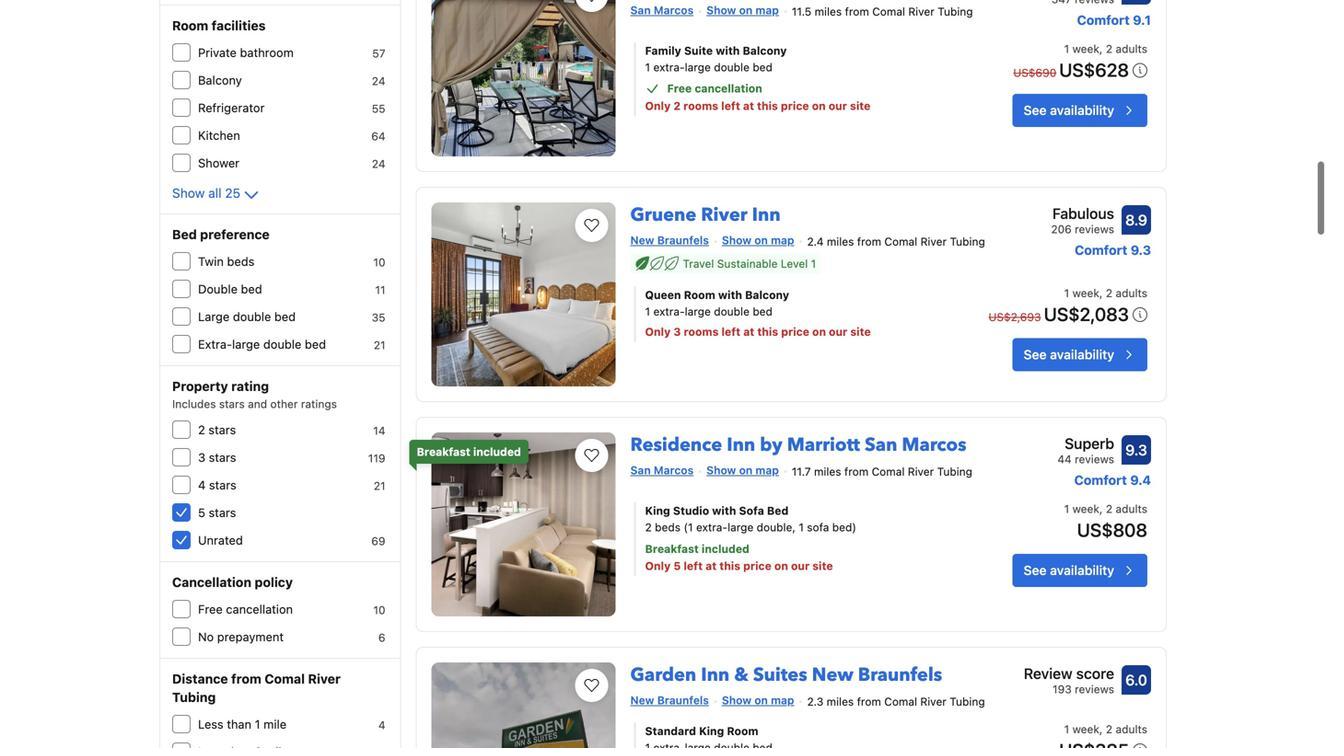 Task type: vqa. For each thing, say whether or not it's contained in the screenshot.


Task type: describe. For each thing, give the bounding box(es) containing it.
large down suite
[[685, 61, 711, 74]]

0 horizontal spatial 3
[[198, 451, 205, 465]]

our inside king studio with sofa bed 2 beds (1 extra-large double, 1 sofa bed) breakfast included only 5 left at this price on our site
[[791, 560, 810, 573]]

0 vertical spatial free
[[667, 82, 692, 95]]

bed up ratings
[[305, 338, 326, 351]]

3 inside queen room with balcony 1 extra-large double bed only 3 rooms left at this price on our site
[[674, 325, 681, 338]]

double,
[[757, 521, 796, 534]]

comal right "11.5"
[[872, 5, 905, 18]]

1 week , 2 adults for us$2,083
[[1064, 287, 1148, 300]]

on down the 'suites'
[[755, 694, 768, 707]]

from for gruene river inn
[[857, 235, 882, 248]]

new for gruene river inn
[[631, 234, 654, 247]]

scored 6.0 element
[[1122, 666, 1151, 695]]

inn for &
[[701, 663, 730, 689]]

private
[[198, 46, 237, 59]]

with for inn
[[712, 505, 736, 518]]

standard
[[645, 725, 696, 738]]

64
[[371, 130, 386, 143]]

review score 193 reviews
[[1024, 665, 1115, 696]]

2 down includes
[[198, 423, 205, 437]]

our inside queen room with balcony 1 extra-large double bed only 3 rooms left at this price on our site
[[829, 325, 848, 338]]

see for gruene river inn
[[1024, 347, 1047, 362]]

mile
[[264, 718, 287, 732]]

extra-large double bed
[[198, 338, 326, 351]]

comfort for gruene river inn
[[1075, 243, 1128, 258]]

san marcos for 11.7 miles from comal river tubing
[[631, 464, 694, 477]]

1 down "193"
[[1064, 723, 1070, 736]]

availability for residence inn by marriott san marcos
[[1050, 563, 1115, 578]]

price inside queen room with balcony 1 extra-large double bed only 3 rooms left at this price on our site
[[781, 325, 810, 338]]

0 vertical spatial at
[[743, 99, 754, 112]]

us$690
[[1014, 66, 1057, 79]]

bed preference
[[172, 227, 270, 242]]

69
[[371, 535, 386, 548]]

show on map for inn
[[722, 234, 794, 247]]

review
[[1024, 665, 1073, 683]]

1 horizontal spatial free cancellation
[[667, 82, 762, 95]]

new braunfels for gruene
[[631, 234, 709, 247]]

room facilities
[[172, 18, 266, 33]]

hilltop hacienda image
[[432, 0, 616, 157]]

from for garden inn & suites new braunfels
[[857, 696, 881, 709]]

sustainable
[[717, 257, 778, 270]]

includes
[[172, 398, 216, 411]]

breakfast included
[[417, 446, 521, 459]]

0 vertical spatial our
[[829, 99, 847, 112]]

miles right "11.5"
[[815, 5, 842, 18]]

on down family suite with balcony link
[[812, 99, 826, 112]]

only inside king studio with sofa bed 2 beds (1 extra-large double, 1 sofa bed) breakfast included only 5 left at this price on our site
[[645, 560, 671, 573]]

sofa
[[739, 505, 764, 518]]

show for garden
[[722, 694, 752, 707]]

refrigerator
[[198, 101, 265, 115]]

2 inside king studio with sofa bed 2 beds (1 extra-large double, 1 sofa bed) breakfast included only 5 left at this price on our site
[[645, 521, 652, 534]]

5 inside king studio with sofa bed 2 beds (1 extra-large double, 1 sofa bed) breakfast included only 5 left at this price on our site
[[674, 560, 681, 573]]

0 vertical spatial bed
[[172, 227, 197, 242]]

king studio with sofa bed 2 beds (1 extra-large double, 1 sofa bed) breakfast included only 5 left at this price on our site
[[645, 505, 857, 573]]

studio
[[673, 505, 709, 518]]

reviews for residence inn by marriott san marcos
[[1075, 453, 1115, 466]]

beds inside king studio with sofa bed 2 beds (1 extra-large double, 1 sofa bed) breakfast included only 5 left at this price on our site
[[655, 521, 681, 534]]

1 up "us$628"
[[1064, 42, 1070, 55]]

policy
[[255, 575, 293, 590]]

&
[[734, 663, 749, 689]]

no prepayment
[[198, 630, 284, 644]]

suite
[[684, 44, 713, 57]]

us$2,083
[[1044, 303, 1129, 325]]

comfort 9.4
[[1075, 473, 1151, 488]]

1 week , 2 adults us$808
[[1064, 503, 1148, 541]]

5 stars
[[198, 506, 236, 520]]

show on map up family suite with balcony
[[707, 4, 779, 17]]

2 , from the top
[[1100, 287, 1103, 300]]

scored 9.3 element
[[1122, 436, 1151, 465]]

1 vertical spatial free cancellation
[[198, 603, 293, 617]]

0 vertical spatial 9.3
[[1131, 243, 1151, 258]]

scored 8.9 element for us$2,083
[[1122, 205, 1151, 235]]

0 vertical spatial included
[[473, 446, 521, 459]]

miles for by
[[814, 465, 841, 478]]

21 for extra-large double bed
[[374, 339, 386, 352]]

garden inn & suites new braunfels
[[631, 663, 942, 689]]

san marcos for 11.5 miles from comal river tubing
[[631, 4, 694, 17]]

family
[[645, 44, 681, 57]]

cancellation
[[172, 575, 251, 590]]

us$808
[[1077, 519, 1148, 541]]

from for residence inn by marriott san marcos
[[845, 465, 869, 478]]

show all 25 button
[[172, 184, 263, 206]]

14
[[373, 425, 386, 438]]

show for gruene
[[722, 234, 752, 247]]

shower
[[198, 156, 240, 170]]

us$2,693
[[989, 311, 1041, 324]]

1 left mile
[[255, 718, 260, 732]]

25
[[225, 186, 241, 201]]

0 vertical spatial extra-
[[653, 61, 685, 74]]

from inside distance from comal river tubing
[[231, 672, 261, 687]]

braunfels inside garden inn & suites new braunfels link
[[858, 663, 942, 689]]

from right "11.5"
[[845, 5, 869, 18]]

residence
[[631, 433, 722, 458]]

river for 2.4 miles from comal river tubing
[[921, 235, 947, 248]]

double down family suite with balcony
[[714, 61, 750, 74]]

55
[[372, 102, 386, 115]]

bed up large double bed
[[241, 282, 262, 296]]

residence inn by marriott san marcos
[[631, 433, 967, 458]]

on up sofa
[[739, 464, 753, 477]]

queen
[[645, 289, 681, 302]]

0 horizontal spatial room
[[172, 18, 208, 33]]

large
[[198, 310, 230, 324]]

included inside king studio with sofa bed 2 beds (1 extra-large double, 1 sofa bed) breakfast included only 5 left at this price on our site
[[702, 543, 750, 556]]

show up family suite with balcony
[[707, 4, 736, 17]]

river for 11.5 miles from comal river tubing
[[908, 5, 935, 18]]

2.3 miles from comal river tubing
[[807, 696, 985, 709]]

double up extra-large double bed
[[233, 310, 271, 324]]

1 extra-large double bed
[[645, 61, 773, 74]]

marcos for 11.7 miles from comal river tubing
[[654, 464, 694, 477]]

comfort 9.1
[[1077, 12, 1151, 28]]

left inside king studio with sofa bed 2 beds (1 extra-large double, 1 sofa bed) breakfast included only 5 left at this price on our site
[[684, 560, 703, 573]]

0 vertical spatial left
[[721, 99, 740, 112]]

1 , from the top
[[1100, 42, 1103, 55]]

prepayment
[[217, 630, 284, 644]]

gruene river inn
[[631, 203, 781, 228]]

queen room with balcony 1 extra-large double bed only 3 rooms left at this price on our site
[[645, 289, 871, 338]]

room inside queen room with balcony 1 extra-large double bed only 3 rooms left at this price on our site
[[684, 289, 715, 302]]

2 up "us$628"
[[1106, 42, 1113, 55]]

garden
[[631, 663, 697, 689]]

standard king room link
[[645, 723, 957, 740]]

travel
[[683, 257, 714, 270]]

king inside king studio with sofa bed 2 beds (1 extra-large double, 1 sofa bed) breakfast included only 5 left at this price on our site
[[645, 505, 670, 518]]

property rating includes stars and other ratings
[[172, 379, 337, 411]]

garden inn & suites new braunfels link
[[631, 656, 942, 689]]

1 right level
[[811, 257, 816, 270]]

double inside queen room with balcony 1 extra-large double bed only 3 rooms left at this price on our site
[[714, 305, 750, 318]]

2.4 miles from comal river tubing
[[807, 235, 985, 248]]

double bed
[[198, 282, 262, 296]]

other
[[270, 398, 298, 411]]

bed up extra-large double bed
[[274, 310, 296, 324]]

marriott
[[787, 433, 860, 458]]

1 horizontal spatial cancellation
[[695, 82, 762, 95]]

35
[[372, 311, 386, 324]]

9.1
[[1133, 12, 1151, 28]]

193
[[1053, 683, 1072, 696]]

comal inside distance from comal river tubing
[[265, 672, 305, 687]]

tubing for gruene river inn
[[950, 235, 985, 248]]

kitchen
[[198, 128, 240, 142]]

new for garden inn & suites new braunfels
[[631, 694, 654, 707]]

sofa
[[807, 521, 829, 534]]

superb 44 reviews
[[1058, 435, 1115, 466]]

0 horizontal spatial breakfast
[[417, 446, 471, 459]]

show for residence
[[707, 464, 736, 477]]

stars for 2 stars
[[208, 423, 236, 437]]

1 down family
[[645, 61, 650, 74]]

2 stars
[[198, 423, 236, 437]]

with for river
[[718, 289, 742, 302]]

1 availability from the top
[[1050, 103, 1115, 118]]

property
[[172, 379, 228, 394]]

0 vertical spatial with
[[716, 44, 740, 57]]

large inside queen room with balcony 1 extra-large double bed only 3 rooms left at this price on our site
[[685, 305, 711, 318]]

by
[[760, 433, 783, 458]]

show on map for &
[[722, 694, 794, 707]]

bed up only 2 rooms left at this price on our site in the top of the page
[[753, 61, 773, 74]]

less
[[198, 718, 224, 732]]

1 see from the top
[[1024, 103, 1047, 118]]

fabulous
[[1053, 205, 1115, 222]]

9.4
[[1130, 473, 1151, 488]]

standard king room
[[645, 725, 759, 738]]

ratings
[[301, 398, 337, 411]]

show on map for by
[[707, 464, 779, 477]]

1 rooms from the top
[[684, 99, 718, 112]]

bed inside king studio with sofa bed 2 beds (1 extra-large double, 1 sofa bed) breakfast included only 5 left at this price on our site
[[767, 505, 789, 518]]

4 for 4 stars
[[198, 478, 206, 492]]

2 down 1 extra-large double bed
[[674, 99, 681, 112]]

family suite with balcony link
[[645, 42, 957, 59]]

river for 2.3 miles from comal river tubing
[[921, 696, 947, 709]]

4 week from the top
[[1073, 723, 1100, 736]]

than
[[227, 718, 252, 732]]

comfort 9.3
[[1075, 243, 1151, 258]]

double
[[198, 282, 238, 296]]

3 1 week , 2 adults from the top
[[1064, 723, 1148, 736]]

0 vertical spatial inn
[[752, 203, 781, 228]]

see availability link for gruene river inn
[[1013, 338, 1148, 372]]

preference
[[200, 227, 270, 242]]

(1
[[684, 521, 693, 534]]

, inside 1 week , 2 adults us$808
[[1100, 503, 1103, 516]]

on up family suite with balcony
[[739, 4, 753, 17]]

1 inside queen room with balcony 1 extra-large double bed only 3 rooms left at this price on our site
[[645, 305, 650, 318]]

2.3
[[807, 696, 824, 709]]



Task type: locate. For each thing, give the bounding box(es) containing it.
6.0
[[1126, 672, 1148, 689]]

private bathroom
[[198, 46, 294, 59]]

0 vertical spatial free cancellation
[[667, 82, 762, 95]]

0 vertical spatial rooms
[[684, 99, 718, 112]]

twin
[[198, 255, 224, 268]]

1 vertical spatial 10
[[373, 604, 386, 617]]

0 vertical spatial reviews
[[1075, 223, 1115, 236]]

reviews inside 'fabulous 206 reviews'
[[1075, 223, 1115, 236]]

3 stars
[[198, 451, 236, 465]]

1 horizontal spatial 3
[[674, 325, 681, 338]]

, up us$2,083
[[1100, 287, 1103, 300]]

3 week from the top
[[1073, 503, 1100, 516]]

reviews down superb
[[1075, 453, 1115, 466]]

rooms down travel
[[684, 325, 719, 338]]

price
[[781, 99, 809, 112], [781, 325, 810, 338], [743, 560, 772, 573]]

4 stars
[[198, 478, 236, 492]]

new
[[631, 234, 654, 247], [812, 663, 854, 689], [631, 694, 654, 707]]

0 horizontal spatial king
[[645, 505, 670, 518]]

left down (1
[[684, 560, 703, 573]]

free cancellation up no prepayment
[[198, 603, 293, 617]]

0 vertical spatial 10
[[373, 256, 386, 269]]

extra-
[[653, 61, 685, 74], [653, 305, 685, 318], [696, 521, 728, 534]]

price inside king studio with sofa bed 2 beds (1 extra-large double, 1 sofa bed) breakfast included only 5 left at this price on our site
[[743, 560, 772, 573]]

site
[[850, 99, 871, 112], [850, 325, 871, 338], [813, 560, 833, 573]]

fabulous element
[[1051, 203, 1115, 225]]

with inside king studio with sofa bed 2 beds (1 extra-large double, 1 sofa bed) breakfast included only 5 left at this price on our site
[[712, 505, 736, 518]]

our
[[829, 99, 847, 112], [829, 325, 848, 338], [791, 560, 810, 573]]

balcony down private
[[198, 73, 242, 87]]

from down marriott
[[845, 465, 869, 478]]

0 vertical spatial 21
[[374, 339, 386, 352]]

map
[[756, 4, 779, 17], [771, 234, 794, 247], [756, 464, 779, 477], [771, 694, 794, 707]]

show up the studio
[[707, 464, 736, 477]]

on inside king studio with sofa bed 2 beds (1 extra-large double, 1 sofa bed) breakfast included only 5 left at this price on our site
[[775, 560, 788, 573]]

6
[[378, 632, 386, 645]]

site down the queen room with balcony link
[[850, 325, 871, 338]]

availability for gruene river inn
[[1050, 347, 1115, 362]]

1 vertical spatial inn
[[727, 433, 756, 458]]

stars for 3 stars
[[209, 451, 236, 465]]

2 up us$2,083
[[1106, 287, 1113, 300]]

0 vertical spatial 4
[[198, 478, 206, 492]]

1 inside 1 week , 2 adults us$808
[[1064, 503, 1070, 516]]

1 vertical spatial braunfels
[[858, 663, 942, 689]]

1 reviews from the top
[[1075, 223, 1115, 236]]

our down sofa
[[791, 560, 810, 573]]

1 week from the top
[[1073, 42, 1100, 55]]

3 down queen
[[674, 325, 681, 338]]

1 week , 2 adults
[[1064, 42, 1148, 55], [1064, 287, 1148, 300], [1064, 723, 1148, 736]]

0 horizontal spatial included
[[473, 446, 521, 459]]

0 vertical spatial cancellation
[[695, 82, 762, 95]]

1 horizontal spatial room
[[684, 289, 715, 302]]

san
[[631, 4, 651, 17], [865, 433, 898, 458], [631, 464, 651, 477]]

show left all
[[172, 186, 205, 201]]

river for 11.7 miles from comal river tubing
[[908, 465, 934, 478]]

9.3 up 9.4
[[1126, 442, 1148, 459]]

san down residence
[[631, 464, 651, 477]]

stars inside property rating includes stars and other ratings
[[219, 398, 245, 411]]

on inside queen room with balcony 1 extra-large double bed only 3 rooms left at this price on our site
[[812, 325, 826, 338]]

4 adults from the top
[[1116, 723, 1148, 736]]

2 down score
[[1106, 723, 1113, 736]]

comfort
[[1077, 12, 1130, 28], [1075, 243, 1128, 258], [1075, 473, 1127, 488]]

44
[[1058, 453, 1072, 466]]

3 down 2 stars
[[198, 451, 205, 465]]

1 horizontal spatial 5
[[674, 560, 681, 573]]

map down the 'suites'
[[771, 694, 794, 707]]

119
[[368, 452, 386, 465]]

map up level
[[771, 234, 794, 247]]

at inside king studio with sofa bed 2 beds (1 extra-large double, 1 sofa bed) breakfast included only 5 left at this price on our site
[[706, 560, 717, 573]]

beds left (1
[[655, 521, 681, 534]]

1 scored 8.9 element from the top
[[1122, 0, 1151, 5]]

1 vertical spatial 9.3
[[1126, 442, 1148, 459]]

bed down show all 25
[[172, 227, 197, 242]]

new up the 2.3
[[812, 663, 854, 689]]

2 vertical spatial extra-
[[696, 521, 728, 534]]

1 down the king studio with sofa bed link
[[799, 521, 804, 534]]

2 vertical spatial new
[[631, 694, 654, 707]]

2 vertical spatial price
[[743, 560, 772, 573]]

week inside 1 week , 2 adults us$808
[[1073, 503, 1100, 516]]

1 vertical spatial balcony
[[198, 73, 242, 87]]

reviews for gruene river inn
[[1075, 223, 1115, 236]]

with up 1 extra-large double bed
[[716, 44, 740, 57]]

adults down 6.0
[[1116, 723, 1148, 736]]

2 see from the top
[[1024, 347, 1047, 362]]

stars down 3 stars
[[209, 478, 236, 492]]

4 for 4
[[378, 719, 386, 732]]

week down review score 193 reviews
[[1073, 723, 1100, 736]]

balcony down travel sustainable level 1
[[745, 289, 789, 302]]

free cancellation down 1 extra-large double bed
[[667, 82, 762, 95]]

san up the 11.7 miles from comal river tubing
[[865, 433, 898, 458]]

comal right the 2.3
[[884, 696, 917, 709]]

san marcos up family
[[631, 4, 694, 17]]

2 vertical spatial see availability link
[[1013, 554, 1148, 588]]

1 vertical spatial at
[[744, 325, 755, 338]]

cancellation policy
[[172, 575, 293, 590]]

site inside queen room with balcony 1 extra-large double bed only 3 rooms left at this price on our site
[[850, 325, 871, 338]]

scored 8.9 element up comfort 9.3
[[1122, 205, 1151, 235]]

1 vertical spatial cancellation
[[226, 603, 293, 617]]

10 up 6
[[373, 604, 386, 617]]

1 only from the top
[[645, 99, 671, 112]]

king studio with sofa bed link
[[645, 503, 957, 519]]

2 vertical spatial see
[[1024, 563, 1047, 578]]

show
[[707, 4, 736, 17], [172, 186, 205, 201], [722, 234, 752, 247], [707, 464, 736, 477], [722, 694, 752, 707]]

206
[[1051, 223, 1072, 236]]

braunfels down "garden"
[[657, 694, 709, 707]]

breakfast
[[417, 446, 471, 459], [645, 543, 699, 556]]

0 vertical spatial comfort
[[1077, 12, 1130, 28]]

1 vertical spatial room
[[684, 289, 715, 302]]

11.7 miles from comal river tubing
[[792, 465, 973, 478]]

double
[[714, 61, 750, 74], [714, 305, 750, 318], [233, 310, 271, 324], [263, 338, 302, 351]]

10 for cancellation policy
[[373, 604, 386, 617]]

rooms inside queen room with balcony 1 extra-large double bed only 3 rooms left at this price on our site
[[684, 325, 719, 338]]

marcos up the 11.7 miles from comal river tubing
[[902, 433, 967, 458]]

stars for 4 stars
[[209, 478, 236, 492]]

room
[[172, 18, 208, 33], [684, 289, 715, 302], [727, 725, 759, 738]]

0 vertical spatial price
[[781, 99, 809, 112]]

large down large double bed
[[232, 338, 260, 351]]

1 vertical spatial king
[[699, 725, 724, 738]]

miles for &
[[827, 696, 854, 709]]

21 for 4 stars
[[374, 480, 386, 493]]

1 week , 2 adults up "us$628"
[[1064, 42, 1148, 55]]

show on map up travel sustainable level 1
[[722, 234, 794, 247]]

new braunfels down gruene
[[631, 234, 709, 247]]

comal for residence inn by marriott san marcos
[[872, 465, 905, 478]]

new braunfels for garden
[[631, 694, 709, 707]]

0 horizontal spatial cancellation
[[226, 603, 293, 617]]

less than 1 mile
[[198, 718, 287, 732]]

comal right 2.4 on the right top of the page
[[885, 235, 918, 248]]

0 horizontal spatial free cancellation
[[198, 603, 293, 617]]

suites
[[753, 663, 807, 689]]

1 vertical spatial extra-
[[653, 305, 685, 318]]

adults inside 1 week , 2 adults us$808
[[1116, 503, 1148, 516]]

cancellation
[[695, 82, 762, 95], [226, 603, 293, 617]]

river
[[908, 5, 935, 18], [701, 203, 748, 228], [921, 235, 947, 248], [908, 465, 934, 478], [308, 672, 341, 687], [921, 696, 947, 709]]

comal for gruene river inn
[[885, 235, 918, 248]]

king right standard
[[699, 725, 724, 738]]

extra- down queen
[[653, 305, 685, 318]]

miles right the 2.3
[[827, 696, 854, 709]]

san up family
[[631, 4, 651, 17]]

1 week , 2 adults for us$628
[[1064, 42, 1148, 55]]

1 vertical spatial only
[[645, 325, 671, 338]]

map for &
[[771, 694, 794, 707]]

0 vertical spatial see availability link
[[1013, 94, 1148, 127]]

1 vertical spatial breakfast
[[645, 543, 699, 556]]

2 vertical spatial marcos
[[654, 464, 694, 477]]

us$628
[[1059, 59, 1129, 81]]

miles for inn
[[827, 235, 854, 248]]

1 vertical spatial san
[[865, 433, 898, 458]]

adults down 9.1
[[1116, 42, 1148, 55]]

and
[[248, 398, 267, 411]]

site down sofa
[[813, 560, 833, 573]]

superb element
[[1058, 433, 1115, 455]]

0 vertical spatial 1 week , 2 adults
[[1064, 42, 1148, 55]]

1 horizontal spatial included
[[702, 543, 750, 556]]

2 10 from the top
[[373, 604, 386, 617]]

21
[[374, 339, 386, 352], [374, 480, 386, 493]]

1 vertical spatial see
[[1024, 347, 1047, 362]]

2 vertical spatial availability
[[1050, 563, 1115, 578]]

1 week , 2 adults down score
[[1064, 723, 1148, 736]]

extra- right (1
[[696, 521, 728, 534]]

2 reviews from the top
[[1075, 453, 1115, 466]]

2 see availability link from the top
[[1013, 338, 1148, 372]]

1 horizontal spatial beds
[[655, 521, 681, 534]]

site inside king studio with sofa bed 2 beds (1 extra-large double, 1 sofa bed) breakfast included only 5 left at this price on our site
[[813, 560, 833, 573]]

2 up the us$808
[[1106, 503, 1113, 516]]

gruene
[[631, 203, 697, 228]]

0 vertical spatial san
[[631, 4, 651, 17]]

show all 25
[[172, 186, 241, 201]]

0 vertical spatial san marcos
[[631, 4, 694, 17]]

10 for bed preference
[[373, 256, 386, 269]]

san marcos
[[631, 4, 694, 17], [631, 464, 694, 477]]

see availability link down "us$628"
[[1013, 94, 1148, 127]]

0 vertical spatial 5
[[198, 506, 205, 520]]

gruene river inn link
[[631, 195, 781, 228]]

2 week from the top
[[1073, 287, 1100, 300]]

large double bed
[[198, 310, 296, 324]]

san for 11.5
[[631, 4, 651, 17]]

2
[[1106, 42, 1113, 55], [674, 99, 681, 112], [1106, 287, 1113, 300], [198, 423, 205, 437], [1106, 503, 1113, 516], [645, 521, 652, 534], [1106, 723, 1113, 736]]

new down "garden"
[[631, 694, 654, 707]]

2.4
[[807, 235, 824, 248]]

comal
[[872, 5, 905, 18], [885, 235, 918, 248], [872, 465, 905, 478], [265, 672, 305, 687], [884, 696, 917, 709]]

at inside queen room with balcony 1 extra-large double bed only 3 rooms left at this price on our site
[[744, 325, 755, 338]]

fabulous 206 reviews
[[1051, 205, 1115, 236]]

1
[[1064, 42, 1070, 55], [645, 61, 650, 74], [811, 257, 816, 270], [1064, 287, 1070, 300], [645, 305, 650, 318], [1064, 503, 1070, 516], [799, 521, 804, 534], [255, 718, 260, 732], [1064, 723, 1070, 736]]

reviews down fabulous
[[1075, 223, 1115, 236]]

1 see availability from the top
[[1024, 103, 1115, 118]]

show on map down &
[[722, 694, 794, 707]]

0 vertical spatial breakfast
[[417, 446, 471, 459]]

inn left by
[[727, 433, 756, 458]]

0 horizontal spatial 4
[[198, 478, 206, 492]]

adults down comfort 9.3
[[1116, 287, 1148, 300]]

2 availability from the top
[[1050, 347, 1115, 362]]

miles right "11.7"
[[814, 465, 841, 478]]

tubing for garden inn & suites new braunfels
[[950, 696, 985, 709]]

1 vertical spatial bed
[[767, 505, 789, 518]]

stars
[[219, 398, 245, 411], [208, 423, 236, 437], [209, 451, 236, 465], [209, 478, 236, 492], [209, 506, 236, 520]]

2 see availability from the top
[[1024, 347, 1115, 362]]

2 21 from the top
[[374, 480, 386, 493]]

8.9
[[1126, 211, 1148, 229]]

2 adults from the top
[[1116, 287, 1148, 300]]

large down sofa
[[728, 521, 754, 534]]

1 san marcos from the top
[[631, 4, 694, 17]]

2 vertical spatial san
[[631, 464, 651, 477]]

comal up mile
[[265, 672, 305, 687]]

inn for by
[[727, 433, 756, 458]]

1 vertical spatial site
[[850, 325, 871, 338]]

bed inside queen room with balcony 1 extra-large double bed only 3 rooms left at this price on our site
[[753, 305, 773, 318]]

2 left (1
[[645, 521, 652, 534]]

2 24 from the top
[[372, 158, 386, 170]]

braunfels for gruene river inn
[[657, 234, 709, 247]]

0 vertical spatial only
[[645, 99, 671, 112]]

on
[[739, 4, 753, 17], [812, 99, 826, 112], [755, 234, 768, 247], [812, 325, 826, 338], [739, 464, 753, 477], [775, 560, 788, 573], [755, 694, 768, 707]]

comfort for residence inn by marriott san marcos
[[1075, 473, 1127, 488]]

3 availability from the top
[[1050, 563, 1115, 578]]

24 down 64 at the top
[[372, 158, 386, 170]]

rating
[[231, 379, 269, 394]]

reviews inside review score 193 reviews
[[1075, 683, 1115, 696]]

new braunfels
[[631, 234, 709, 247], [631, 694, 709, 707]]

1 24 from the top
[[372, 75, 386, 88]]

4 up 5 stars
[[198, 478, 206, 492]]

marcos for 11.5 miles from comal river tubing
[[654, 4, 694, 17]]

free down cancellation
[[198, 603, 223, 617]]

on down the queen room with balcony link
[[812, 325, 826, 338]]

unrated
[[198, 534, 243, 548]]

2 inside 1 week , 2 adults us$808
[[1106, 503, 1113, 516]]

2 new braunfels from the top
[[631, 694, 709, 707]]

0 vertical spatial room
[[172, 18, 208, 33]]

balcony for family suite with balcony
[[743, 44, 787, 57]]

0 vertical spatial 24
[[372, 75, 386, 88]]

scored 8.9 element
[[1122, 0, 1151, 5], [1122, 205, 1151, 235]]

1 1 week , 2 adults from the top
[[1064, 42, 1148, 55]]

with
[[716, 44, 740, 57], [718, 289, 742, 302], [712, 505, 736, 518]]

24 for shower
[[372, 158, 386, 170]]

21 down 35
[[374, 339, 386, 352]]

1 horizontal spatial free
[[667, 82, 692, 95]]

0 vertical spatial new braunfels
[[631, 234, 709, 247]]

1 see availability link from the top
[[1013, 94, 1148, 127]]

residence inn by marriott san marcos image
[[432, 433, 616, 617]]

balcony inside queen room with balcony 1 extra-large double bed only 3 rooms left at this price on our site
[[745, 289, 789, 302]]

2 vertical spatial left
[[684, 560, 703, 573]]

superb
[[1065, 435, 1115, 453]]

see availability for gruene river inn
[[1024, 347, 1115, 362]]

show down &
[[722, 694, 752, 707]]

1 vertical spatial marcos
[[902, 433, 967, 458]]

0 vertical spatial new
[[631, 234, 654, 247]]

3 see from the top
[[1024, 563, 1047, 578]]

0 horizontal spatial free
[[198, 603, 223, 617]]

balcony for queen room with balcony 1 extra-large double bed only 3 rooms left at this price on our site
[[745, 289, 789, 302]]

1 vertical spatial 24
[[372, 158, 386, 170]]

0 vertical spatial scored 8.9 element
[[1122, 0, 1151, 5]]

1 vertical spatial this
[[757, 325, 778, 338]]

1 adults from the top
[[1116, 42, 1148, 55]]

0 vertical spatial site
[[850, 99, 871, 112]]

bed down the queen room with balcony link
[[753, 305, 773, 318]]

2 rooms from the top
[[684, 325, 719, 338]]

0 horizontal spatial 5
[[198, 506, 205, 520]]

see availability down "us$628"
[[1024, 103, 1115, 118]]

see availability link down the us$808
[[1013, 554, 1148, 588]]

large
[[685, 61, 711, 74], [685, 305, 711, 318], [232, 338, 260, 351], [728, 521, 754, 534]]

11.7
[[792, 465, 811, 478]]

11.5 miles from comal river tubing
[[792, 5, 973, 18]]

left down 1 extra-large double bed
[[721, 99, 740, 112]]

facilities
[[212, 18, 266, 33]]

distance
[[172, 672, 228, 687]]

3 reviews from the top
[[1075, 683, 1115, 696]]

san for 11.7
[[631, 464, 651, 477]]

extra- inside king studio with sofa bed 2 beds (1 extra-large double, 1 sofa bed) breakfast included only 5 left at this price on our site
[[696, 521, 728, 534]]

5
[[198, 506, 205, 520], [674, 560, 681, 573]]

2 vertical spatial with
[[712, 505, 736, 518]]

11
[[375, 284, 386, 297]]

score
[[1076, 665, 1115, 683]]

0 vertical spatial this
[[757, 99, 778, 112]]

2 san marcos from the top
[[631, 464, 694, 477]]

4 , from the top
[[1100, 723, 1103, 736]]

3 , from the top
[[1100, 503, 1103, 516]]

3 see availability link from the top
[[1013, 554, 1148, 588]]

with inside queen room with balcony 1 extra-large double bed only 3 rooms left at this price on our site
[[718, 289, 742, 302]]

1 vertical spatial new
[[812, 663, 854, 689]]

double down sustainable
[[714, 305, 750, 318]]

king inside standard king room link
[[699, 725, 724, 738]]

0 vertical spatial beds
[[227, 255, 255, 268]]

1 10 from the top
[[373, 256, 386, 269]]

map left "11.5"
[[756, 4, 779, 17]]

san marcos down residence
[[631, 464, 694, 477]]

left inside queen room with balcony 1 extra-large double bed only 3 rooms left at this price on our site
[[722, 325, 741, 338]]

this inside queen room with balcony 1 extra-large double bed only 3 rooms left at this price on our site
[[757, 325, 778, 338]]

comfort down superb 44 reviews
[[1075, 473, 1127, 488]]

1 vertical spatial new braunfels
[[631, 694, 709, 707]]

tubing inside distance from comal river tubing
[[172, 690, 216, 706]]

1 vertical spatial 1 week , 2 adults
[[1064, 287, 1148, 300]]

reviews
[[1075, 223, 1115, 236], [1075, 453, 1115, 466], [1075, 683, 1115, 696]]

large down travel
[[685, 305, 711, 318]]

10 up 11
[[373, 256, 386, 269]]

tubing for residence inn by marriott san marcos
[[937, 465, 973, 478]]

tubing
[[938, 5, 973, 18], [950, 235, 985, 248], [937, 465, 973, 478], [172, 690, 216, 706], [950, 696, 985, 709]]

see availability down the us$808
[[1024, 563, 1115, 578]]

map for by
[[756, 464, 779, 477]]

2 horizontal spatial room
[[727, 725, 759, 738]]

2 1 week , 2 adults from the top
[[1064, 287, 1148, 300]]

on up travel sustainable level 1
[[755, 234, 768, 247]]

2 vertical spatial this
[[720, 560, 741, 573]]

2 only from the top
[[645, 325, 671, 338]]

new braunfels down "garden"
[[631, 694, 709, 707]]

1 vertical spatial our
[[829, 325, 848, 338]]

only inside queen room with balcony 1 extra-large double bed only 3 rooms left at this price on our site
[[645, 325, 671, 338]]

marcos down residence
[[654, 464, 694, 477]]

1 vertical spatial left
[[722, 325, 741, 338]]

1 vertical spatial free
[[198, 603, 223, 617]]

map for inn
[[771, 234, 794, 247]]

inn left &
[[701, 663, 730, 689]]

1 up us$2,083
[[1064, 287, 1070, 300]]

1 vertical spatial see availability
[[1024, 347, 1115, 362]]

extra- inside queen room with balcony 1 extra-large double bed only 3 rooms left at this price on our site
[[653, 305, 685, 318]]

3 see availability from the top
[[1024, 563, 1115, 578]]

see availability for residence inn by marriott san marcos
[[1024, 563, 1115, 578]]

3 adults from the top
[[1116, 503, 1148, 516]]

week
[[1073, 42, 1100, 55], [1073, 287, 1100, 300], [1073, 503, 1100, 516], [1073, 723, 1100, 736]]

2 vertical spatial see availability
[[1024, 563, 1115, 578]]

2 vertical spatial only
[[645, 560, 671, 573]]

extra-
[[198, 338, 232, 351]]

this down family suite with balcony link
[[757, 99, 778, 112]]

bed
[[172, 227, 197, 242], [767, 505, 789, 518]]

1 vertical spatial availability
[[1050, 347, 1115, 362]]

1 21 from the top
[[374, 339, 386, 352]]

free cancellation
[[667, 82, 762, 95], [198, 603, 293, 617]]

2 vertical spatial comfort
[[1075, 473, 1127, 488]]

10
[[373, 256, 386, 269], [373, 604, 386, 617]]

9.3
[[1131, 243, 1151, 258], [1126, 442, 1148, 459]]

24 for balcony
[[372, 75, 386, 88]]

this inside king studio with sofa bed 2 beds (1 extra-large double, 1 sofa bed) breakfast included only 5 left at this price on our site
[[720, 560, 741, 573]]

braunfels for garden inn & suites new braunfels
[[657, 694, 709, 707]]

2 vertical spatial room
[[727, 725, 759, 738]]

see availability down us$2,083
[[1024, 347, 1115, 362]]

family suite with balcony
[[645, 44, 787, 57]]

marcos inside residence inn by marriott san marcos link
[[902, 433, 967, 458]]

3 only from the top
[[645, 560, 671, 573]]

2 vertical spatial braunfels
[[657, 694, 709, 707]]

2 vertical spatial 1 week , 2 adults
[[1064, 723, 1148, 736]]

miles
[[815, 5, 842, 18], [827, 235, 854, 248], [814, 465, 841, 478], [827, 696, 854, 709]]

stars up unrated
[[209, 506, 236, 520]]

see availability link for residence inn by marriott san marcos
[[1013, 554, 1148, 588]]

marcos up family
[[654, 4, 694, 17]]

left down sustainable
[[722, 325, 741, 338]]

scored 8.9 element containing 8.9
[[1122, 205, 1151, 235]]

double down large double bed
[[263, 338, 302, 351]]

reviews inside superb 44 reviews
[[1075, 453, 1115, 466]]

1 vertical spatial comfort
[[1075, 243, 1128, 258]]

adults up the us$808
[[1116, 503, 1148, 516]]

no
[[198, 630, 214, 644]]

show inside dropdown button
[[172, 186, 205, 201]]

only
[[645, 99, 671, 112], [645, 325, 671, 338], [645, 560, 671, 573]]

5 down the studio
[[674, 560, 681, 573]]

1 new braunfels from the top
[[631, 234, 709, 247]]

comal for garden inn & suites new braunfels
[[884, 696, 917, 709]]

57
[[372, 47, 386, 60]]

level
[[781, 257, 808, 270]]

1 inside king studio with sofa bed 2 beds (1 extra-large double, 1 sofa bed) breakfast included only 5 left at this price on our site
[[799, 521, 804, 534]]

availability
[[1050, 103, 1115, 118], [1050, 347, 1115, 362], [1050, 563, 1115, 578]]

free
[[667, 82, 692, 95], [198, 603, 223, 617]]

rooms down 1 extra-large double bed
[[684, 99, 718, 112]]

1 down queen
[[645, 305, 650, 318]]

1 horizontal spatial king
[[699, 725, 724, 738]]

0 horizontal spatial beds
[[227, 255, 255, 268]]

see for residence inn by marriott san marcos
[[1024, 563, 1047, 578]]

2 vertical spatial at
[[706, 560, 717, 573]]

0 vertical spatial availability
[[1050, 103, 1115, 118]]

comfort left 9.1
[[1077, 12, 1130, 28]]

review score element
[[1024, 663, 1115, 685]]

1 vertical spatial rooms
[[684, 325, 719, 338]]

residence inn by marriott san marcos link
[[631, 426, 967, 458]]

gruene river inn image
[[432, 203, 616, 387]]

2 scored 8.9 element from the top
[[1122, 205, 1151, 235]]

queen room with balcony link
[[645, 287, 957, 303]]

large inside king studio with sofa bed 2 beds (1 extra-large double, 1 sofa bed) breakfast included only 5 left at this price on our site
[[728, 521, 754, 534]]

river inside distance from comal river tubing
[[308, 672, 341, 687]]

stars for 5 stars
[[209, 506, 236, 520]]

breakfast inside king studio with sofa bed 2 beds (1 extra-large double, 1 sofa bed) breakfast included only 5 left at this price on our site
[[645, 543, 699, 556]]

see availability link down us$2,083
[[1013, 338, 1148, 372]]

scored 8.9 element for us$628
[[1122, 0, 1151, 5]]

1 vertical spatial included
[[702, 543, 750, 556]]



